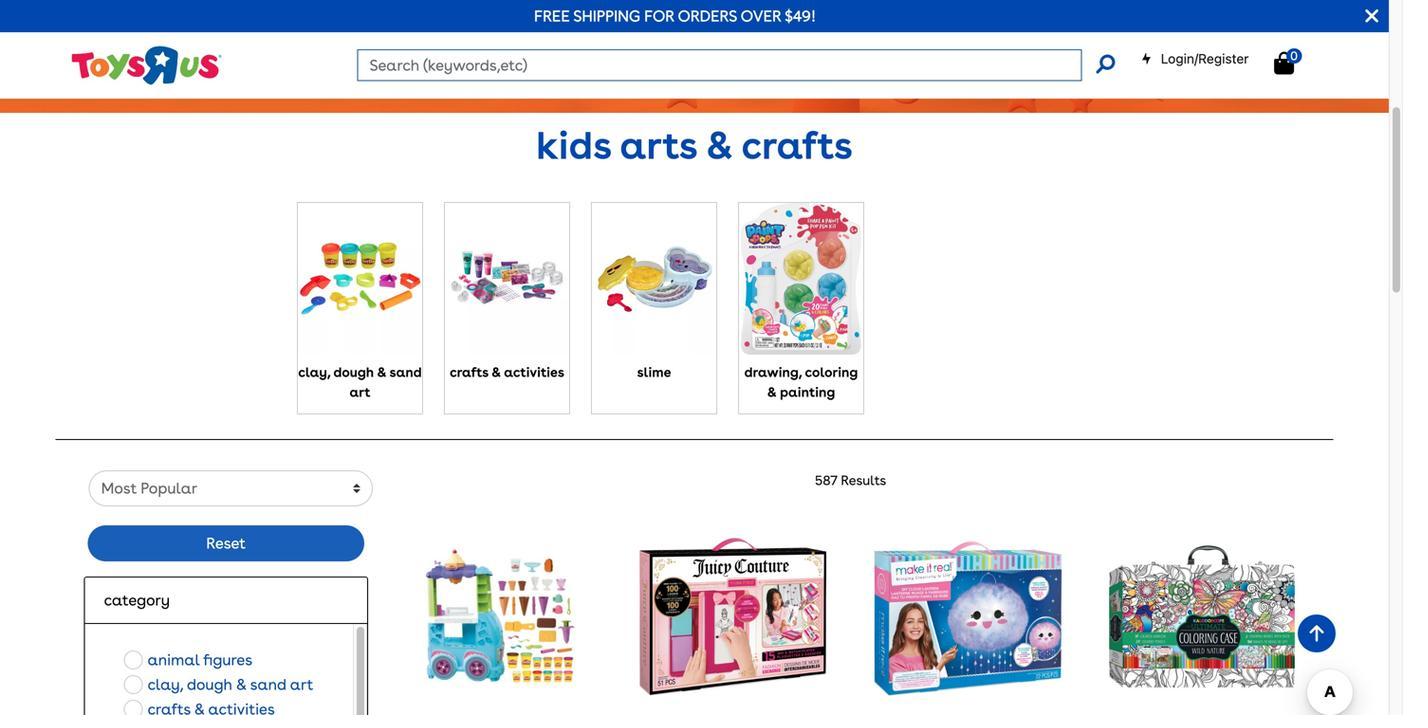 Task type: describe. For each thing, give the bounding box(es) containing it.
shopping bag image
[[1274, 52, 1294, 74]]

orders
[[678, 7, 737, 25]]

login/register
[[1161, 51, 1249, 66]]

crafts & activities link
[[445, 203, 569, 382]]

drawing, coloring & painting
[[745, 364, 858, 400]]

sand for clay, dough & sand art button
[[250, 676, 287, 694]]

play-doh kitchen creations ultimate ice cream truck playset toy image
[[421, 522, 577, 712]]

login/register button
[[1141, 49, 1249, 68]]

587 results
[[815, 473, 886, 489]]

$49!
[[785, 7, 816, 25]]

category
[[104, 591, 170, 610]]

587
[[815, 473, 838, 489]]

kids
[[536, 122, 611, 168]]

reset button
[[88, 526, 364, 562]]

drawing,
[[745, 364, 802, 381]]

arts
[[620, 122, 697, 168]]

free
[[534, 7, 570, 25]]

clay, for clay, dough & sand art button
[[148, 676, 183, 694]]

dough for clay, dough & sand art button
[[187, 676, 232, 694]]

shipping
[[574, 7, 641, 25]]

kaleidoscope: ultimate coloring nature carry case - coloring kit image
[[1107, 522, 1297, 712]]

clay, dough & sand art for clay, dough & sand art button
[[148, 676, 313, 694]]

for
[[644, 7, 674, 25]]

clay, dough & sand art link
[[298, 203, 422, 402]]

activities
[[504, 364, 564, 381]]

art for clay, dough & sand art button
[[290, 676, 313, 694]]

0 link
[[1274, 48, 1314, 75]]

slime link
[[592, 203, 716, 382]]

animal figures button
[[118, 648, 258, 673]]

coloring
[[805, 364, 858, 381]]

clay, dough & sand art button
[[118, 673, 319, 697]]

close button image
[[1366, 6, 1379, 27]]

free shipping for orders over $49! link
[[534, 7, 816, 25]]

crafts & activities
[[450, 364, 564, 381]]

product-tab tab panel
[[70, 471, 1319, 715]]



Task type: vqa. For each thing, say whether or not it's contained in the screenshot.
top 'clay, dough & sand art'
yes



Task type: locate. For each thing, give the bounding box(es) containing it.
0 vertical spatial dough
[[334, 364, 374, 381]]

dough inside the clay, dough & sand art "link"
[[334, 364, 374, 381]]

art inside button
[[290, 676, 313, 694]]

Enter Keyword or Item No. search field
[[357, 49, 1082, 81]]

kids arts & crafts
[[536, 122, 853, 168]]

drawing, coloring & painting image image
[[739, 203, 863, 355]]

clay, dough & sand art
[[298, 364, 422, 400], [148, 676, 313, 694]]

0 vertical spatial clay,
[[298, 364, 330, 381]]

1 vertical spatial crafts
[[450, 364, 489, 381]]

animal figures
[[148, 651, 252, 669]]

clay, inside button
[[148, 676, 183, 694]]

crafts & activities image image
[[445, 203, 569, 355]]

art for the clay, dough & sand art "link" at left
[[350, 384, 371, 400]]

clay, dough & sand art inside "link"
[[298, 364, 422, 400]]

0 horizontal spatial sand
[[250, 676, 287, 694]]

sand inside button
[[250, 676, 287, 694]]

None search field
[[357, 49, 1115, 81]]

category element
[[104, 589, 348, 612]]

0 horizontal spatial art
[[290, 676, 313, 694]]

dough down clay, dough & sand art image
[[334, 364, 374, 381]]

figures
[[203, 651, 252, 669]]

crafts
[[742, 122, 853, 168], [450, 364, 489, 381]]

1 vertical spatial sand
[[250, 676, 287, 694]]

reset
[[206, 534, 246, 553]]

clay, dough & sand art for the clay, dough & sand art "link" at left
[[298, 364, 422, 400]]

drawing, coloring & painting link
[[739, 203, 863, 402]]

& for clay, dough & sand art button
[[236, 676, 247, 694]]

clay, dough & sand art image image
[[298, 203, 422, 355]]

& inside button
[[236, 676, 247, 694]]

painting
[[780, 384, 835, 400]]

0 horizontal spatial crafts
[[450, 364, 489, 381]]

clay, dough & sand art inside clay, dough & sand art button
[[148, 676, 313, 694]]

over
[[741, 7, 781, 25]]

clay, inside "link"
[[298, 364, 330, 381]]

dough down animal figures
[[187, 676, 232, 694]]

&
[[706, 122, 733, 168], [377, 364, 387, 381], [492, 364, 501, 381], [767, 384, 777, 400], [236, 676, 247, 694]]

& inside drawing, coloring & painting
[[767, 384, 777, 400]]

0 vertical spatial clay, dough & sand art
[[298, 364, 422, 400]]

0 vertical spatial sand
[[390, 364, 422, 381]]

slime image image
[[592, 203, 716, 355]]

0 vertical spatial crafts
[[742, 122, 853, 168]]

sand
[[390, 364, 422, 381], [250, 676, 287, 694]]

sand inside "link"
[[390, 364, 422, 381]]

1 horizontal spatial art
[[350, 384, 371, 400]]

0
[[1291, 48, 1298, 63]]

slime
[[637, 364, 671, 381]]

& for the drawing, coloring & painting "link"
[[767, 384, 777, 400]]

animal
[[148, 651, 200, 669]]

& for the clay, dough & sand art "link" at left
[[377, 364, 387, 381]]

dough inside clay, dough & sand art button
[[187, 676, 232, 694]]

art inside "link"
[[350, 384, 371, 400]]

results
[[841, 473, 886, 489]]

juicy couture fashion exchange image
[[639, 522, 829, 712]]

make it real  diy cloud lantern image
[[873, 522, 1063, 712]]

toys r us image
[[70, 44, 222, 87]]

0 horizontal spatial clay,
[[148, 676, 183, 694]]

1 horizontal spatial crafts
[[742, 122, 853, 168]]

1 horizontal spatial sand
[[390, 364, 422, 381]]

1 vertical spatial clay, dough & sand art
[[148, 676, 313, 694]]

free shipping for orders over $49!
[[534, 7, 816, 25]]

1 horizontal spatial clay,
[[298, 364, 330, 381]]

sand for the clay, dough & sand art "link" at left
[[390, 364, 422, 381]]

clay, for the clay, dough & sand art "link" at left
[[298, 364, 330, 381]]

1 horizontal spatial dough
[[334, 364, 374, 381]]

1 vertical spatial dough
[[187, 676, 232, 694]]

1 vertical spatial clay,
[[148, 676, 183, 694]]

clay,
[[298, 364, 330, 381], [148, 676, 183, 694]]

0 horizontal spatial dough
[[187, 676, 232, 694]]

1 vertical spatial art
[[290, 676, 313, 694]]

dough for the clay, dough & sand art "link" at left
[[334, 364, 374, 381]]

dough
[[334, 364, 374, 381], [187, 676, 232, 694]]

0 vertical spatial art
[[350, 384, 371, 400]]

art
[[350, 384, 371, 400], [290, 676, 313, 694]]



